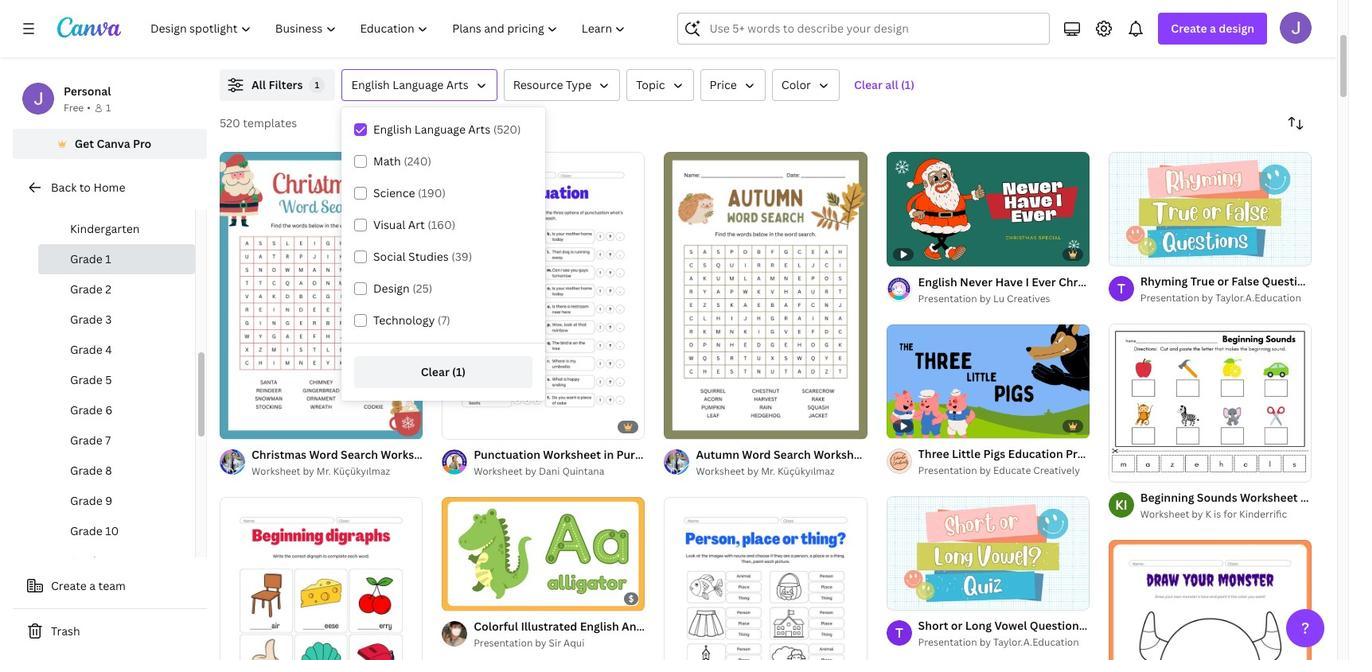 Task type: vqa. For each thing, say whether or not it's contained in the screenshot.


Task type: describe. For each thing, give the bounding box(es) containing it.
get canva pro button
[[13, 129, 207, 159]]

presentation by taylor.a.education for taylor.a.education image
[[1140, 291, 1301, 305]]

home
[[93, 180, 125, 195]]

back
[[51, 180, 77, 195]]

colorfu
[[1313, 490, 1349, 505]]

create a team button
[[13, 571, 207, 603]]

create a design
[[1171, 21, 1254, 36]]

filters
[[269, 77, 303, 92]]

arts for english language arts
[[446, 77, 469, 92]]

math
[[373, 154, 401, 169]]

top level navigation element
[[140, 13, 640, 45]]

resource type button
[[504, 69, 620, 101]]

colorful illustrated english animal alphabet education presentation image
[[442, 497, 645, 611]]

grade for grade 2
[[70, 282, 103, 297]]

beginning sounds worksheet in colorfu worksheet by k is for kinderrific
[[1140, 490, 1349, 521]]

1 of 2
[[1120, 463, 1142, 475]]

(1) inside button
[[452, 365, 466, 380]]

clear for clear (1)
[[421, 365, 450, 380]]

Sort by button
[[1280, 107, 1312, 139]]

math (240)
[[373, 154, 431, 169]]

modern
[[695, 447, 737, 462]]

grade 7 link
[[38, 426, 195, 456]]

free •
[[64, 101, 91, 115]]

1 of 10 link for taylor.a.education image
[[1109, 152, 1312, 266]]

pre-school link
[[38, 184, 195, 214]]

beginning
[[1140, 490, 1194, 505]]

back to home link
[[13, 172, 207, 204]]

science (190)
[[373, 185, 446, 201]]

by inside beginning sounds worksheet in colorfu worksheet by k is for kinderrific
[[1192, 508, 1203, 521]]

topic button
[[627, 69, 694, 101]]

technology
[[373, 313, 435, 328]]

(240)
[[404, 154, 431, 169]]

clear all (1) button
[[846, 69, 923, 101]]

creatively
[[1033, 464, 1080, 478]]

social studies (39)
[[373, 249, 472, 264]]

color button
[[772, 69, 840, 101]]

taylor.a.education image
[[886, 621, 912, 646]]

type
[[566, 77, 592, 92]]

color
[[781, 77, 811, 92]]

is
[[1214, 508, 1221, 521]]

taylor.a.education for "rhyming true or false questions quiz in colorful illustrative  style" image
[[1216, 291, 1301, 305]]

grade 4 link
[[38, 335, 195, 365]]

drawing halloween worksheet in purple and orange illustrative style image
[[1109, 541, 1312, 661]]

taylor.a.education element for presentation by taylor.a.education link corresponding to "rhyming true or false questions quiz in colorful illustrative  style" image
[[1109, 276, 1134, 302]]

worksheet by mr. küçükyılmaz link for nouns worksheet in blue illustrative coloring style image at the bottom of the page
[[696, 464, 867, 480]]

a for team
[[89, 579, 96, 594]]

beginning sounds worksheet in colorfu link
[[1140, 489, 1349, 507]]

create for create a design
[[1171, 21, 1207, 36]]

(190)
[[418, 185, 446, 201]]

grade 2
[[70, 282, 111, 297]]

presentation by lu creatives
[[918, 292, 1050, 305]]

t link for presentation by taylor.a.education link corresponding to short or long vowel questions quiz presentation in colorful illustrative style image
[[886, 621, 912, 646]]

presentation by taylor.a.education link for "rhyming true or false questions quiz in colorful illustrative  style" image
[[1140, 290, 1312, 306]]

grade for grade 3
[[70, 312, 103, 327]]

8
[[105, 463, 112, 478]]

clear all (1)
[[854, 77, 915, 92]]

price button
[[700, 69, 766, 101]]

9
[[105, 493, 113, 509]]

beginning digraphs in colorful illustrative style image
[[220, 498, 423, 661]]

quintana
[[562, 465, 605, 478]]

of inside 1 of 26 'link'
[[460, 592, 469, 604]]

of for presentation by taylor.a.education link corresponding to "rhyming true or false questions quiz in colorful illustrative  style" image's t link
[[1126, 247, 1135, 259]]

english language arts (520)
[[373, 122, 521, 137]]

1 up taylor.a.education image
[[1120, 247, 1124, 259]]

grade for grade 11
[[70, 554, 103, 569]]

1 up taylor.a.education icon
[[898, 591, 902, 603]]

by inside punctuation worksheet in purple simple modern style worksheet by dani quintana
[[525, 465, 537, 478]]

clear (1) button
[[354, 357, 532, 388]]

(25)
[[412, 281, 432, 296]]

kindergarten
[[70, 221, 140, 236]]

k is for kinderrific element
[[1109, 493, 1134, 518]]

punctuation worksheet in purple simple modern style worksheet by dani quintana
[[474, 447, 768, 478]]

punctuation worksheet in purple simple modern style link
[[474, 447, 768, 464]]

art
[[408, 217, 425, 232]]

$
[[629, 593, 634, 605]]

nouns worksheet in blue illustrative coloring style image
[[664, 498, 867, 661]]

grade 11
[[70, 554, 117, 569]]

get canva pro
[[75, 136, 151, 151]]

all
[[252, 77, 266, 92]]

10 for "rhyming true or false questions quiz in colorful illustrative  style" image
[[1137, 247, 1148, 259]]

(39)
[[451, 249, 472, 264]]

all filters
[[252, 77, 303, 92]]

grade for grade 5
[[70, 373, 103, 388]]

grade 9
[[70, 493, 113, 509]]

simple
[[655, 447, 692, 462]]

personal
[[64, 84, 111, 99]]

10 for short or long vowel questions quiz presentation in colorful illustrative style image
[[915, 591, 926, 603]]

1 filter options selected element
[[309, 77, 325, 93]]

resource
[[513, 77, 563, 92]]

grade 1
[[70, 252, 111, 267]]

grade 7
[[70, 433, 111, 448]]

autumn word search worksheet in green and brown pastel style image
[[664, 152, 867, 439]]

presentation right taylor.a.education image
[[1140, 291, 1199, 305]]

trash
[[51, 624, 80, 639]]

grade 4
[[70, 342, 112, 357]]

k is for kinderrific image
[[1109, 493, 1134, 518]]

pro
[[133, 136, 151, 151]]

in inside beginning sounds worksheet in colorfu worksheet by k is for kinderrific
[[1301, 490, 1311, 505]]

1 right filters
[[315, 79, 319, 91]]

price
[[710, 77, 737, 92]]

studies
[[408, 249, 449, 264]]

grade for grade 9
[[70, 493, 103, 509]]

grade 5
[[70, 373, 112, 388]]

grade 11 link
[[38, 547, 195, 577]]

7
[[105, 433, 111, 448]]

resource type
[[513, 77, 592, 92]]

science
[[373, 185, 415, 201]]

school
[[92, 191, 128, 206]]

1 inside 'link'
[[453, 592, 458, 604]]

design (25)
[[373, 281, 432, 296]]

presentation by taylor.a.education for taylor.a.education icon
[[918, 636, 1079, 650]]

t link for presentation by taylor.a.education link corresponding to "rhyming true or false questions quiz in colorful illustrative  style" image
[[1109, 276, 1134, 302]]

taylor.a.education image
[[1109, 276, 1134, 302]]

create a team
[[51, 579, 126, 594]]

create a design button
[[1158, 13, 1267, 45]]

punctuation worksheet in purple simple modern style image
[[442, 152, 645, 439]]

worksheet by mr. küçükyılmaz for worksheet by mr. küçükyılmaz link corresponding to nouns worksheet in blue illustrative coloring style image at the bottom of the page
[[696, 465, 835, 478]]

grade 3
[[70, 312, 112, 327]]

team
[[98, 579, 126, 594]]

10 inside the grade 10 link
[[105, 524, 119, 539]]

presentation for creatives
[[918, 292, 977, 305]]

grade 10
[[70, 524, 119, 539]]

5
[[105, 373, 112, 388]]

english language arts button
[[342, 69, 497, 101]]



Task type: locate. For each thing, give the bounding box(es) containing it.
english inside button
[[351, 77, 390, 92]]

presentation left sir
[[474, 637, 533, 650]]

grade left 5
[[70, 373, 103, 388]]

grade for grade 10
[[70, 524, 103, 539]]

küçükyılmaz
[[333, 465, 390, 478], [778, 465, 835, 478]]

presentation for aqui
[[474, 637, 533, 650]]

8 grade from the top
[[70, 463, 103, 478]]

0 vertical spatial 1 of 10
[[1120, 247, 1148, 259]]

visual
[[373, 217, 405, 232]]

2 vertical spatial 10
[[915, 591, 926, 603]]

language for english language arts
[[393, 77, 444, 92]]

to
[[79, 180, 91, 195]]

1 worksheet by mr. küçükyılmaz from the left
[[252, 465, 390, 478]]

2 inside "link"
[[105, 282, 111, 297]]

None search field
[[678, 13, 1050, 45]]

christmas word search worksheet in turquoise red festive style image
[[220, 152, 423, 439]]

presentation left educate
[[918, 464, 977, 478]]

1 of 10 up taylor.a.education icon
[[898, 591, 926, 603]]

3 grade from the top
[[70, 312, 103, 327]]

2 up 3
[[105, 282, 111, 297]]

Search search field
[[710, 14, 1040, 44]]

1 vertical spatial presentation by taylor.a.education
[[918, 636, 1079, 650]]

0 horizontal spatial presentation by taylor.a.education link
[[918, 635, 1090, 651]]

presentation by sir aqui
[[474, 637, 585, 650]]

10 grade from the top
[[70, 524, 103, 539]]

1 horizontal spatial 1 of 10 link
[[1109, 152, 1312, 266]]

(160)
[[428, 217, 456, 232]]

1 vertical spatial taylor.a.education element
[[886, 621, 912, 646]]

6 grade from the top
[[70, 403, 103, 418]]

clear
[[854, 77, 883, 92], [421, 365, 450, 380]]

0 horizontal spatial t link
[[886, 621, 912, 646]]

jacob simon image
[[1280, 12, 1312, 44]]

1 horizontal spatial 2
[[1137, 463, 1142, 475]]

1 horizontal spatial worksheet by mr. küçükyılmaz link
[[696, 464, 867, 480]]

of for ki link at the right bottom
[[1126, 463, 1135, 475]]

0 vertical spatial a
[[1210, 21, 1216, 36]]

1 horizontal spatial taylor.a.education
[[1216, 291, 1301, 305]]

for
[[1224, 508, 1237, 521]]

a inside create a design dropdown button
[[1210, 21, 1216, 36]]

by
[[1202, 291, 1213, 305], [980, 292, 991, 305], [980, 464, 991, 478], [303, 465, 314, 478], [525, 465, 537, 478], [747, 465, 759, 478], [1192, 508, 1203, 521], [980, 636, 991, 650], [535, 637, 547, 650]]

in left colorfu at the bottom
[[1301, 490, 1311, 505]]

clear down (7)
[[421, 365, 450, 380]]

visual art (160)
[[373, 217, 456, 232]]

t link
[[1109, 276, 1134, 302], [886, 621, 912, 646]]

arts up english language arts (520)
[[446, 77, 469, 92]]

1 of 10 for taylor.a.education icon
[[898, 591, 926, 603]]

english right the 1 filter options selected element
[[351, 77, 390, 92]]

1 horizontal spatial (1)
[[901, 77, 915, 92]]

1 right "•"
[[106, 101, 111, 115]]

0 horizontal spatial worksheet by mr. küçükyılmaz
[[252, 465, 390, 478]]

6
[[105, 403, 113, 418]]

mr. for nouns worksheet in blue illustrative coloring style image at the bottom of the page
[[761, 465, 775, 478]]

clear for clear all (1)
[[854, 77, 883, 92]]

grade down grade 1
[[70, 282, 103, 297]]

presentation by taylor.a.education link for short or long vowel questions quiz presentation in colorful illustrative style image
[[918, 635, 1090, 651]]

of up taylor.a.education image
[[1126, 247, 1135, 259]]

educate
[[993, 464, 1031, 478]]

grade left the 6
[[70, 403, 103, 418]]

1 horizontal spatial küçükyılmaz
[[778, 465, 835, 478]]

0 horizontal spatial in
[[604, 447, 614, 462]]

(520)
[[493, 122, 521, 137]]

taylor.a.education element
[[1109, 276, 1134, 302], [886, 621, 912, 646]]

pre-
[[70, 191, 92, 206]]

of left 26
[[460, 592, 469, 604]]

presentation left lu
[[918, 292, 977, 305]]

worksheet by mr. küçükyılmaz for worksheet by mr. küçükyılmaz link associated with beginning digraphs in colorful illustrative style image
[[252, 465, 390, 478]]

english
[[351, 77, 390, 92], [373, 122, 412, 137]]

0 vertical spatial taylor.a.education
[[1216, 291, 1301, 305]]

0 horizontal spatial worksheet by mr. küçükyılmaz link
[[252, 464, 423, 480]]

0 vertical spatial 10
[[1137, 247, 1148, 259]]

1 horizontal spatial 10
[[915, 591, 926, 603]]

language inside english language arts button
[[393, 77, 444, 92]]

grade for grade 1
[[70, 252, 103, 267]]

1 küçükyılmaz from the left
[[333, 465, 390, 478]]

create
[[1171, 21, 1207, 36], [51, 579, 87, 594]]

0 horizontal spatial taylor.a.education
[[993, 636, 1079, 650]]

0 horizontal spatial presentation by taylor.a.education
[[918, 636, 1079, 650]]

punctuation
[[474, 447, 540, 462]]

rhyming true or false questions quiz in colorful illustrative  style image
[[1109, 152, 1312, 266]]

grade
[[70, 252, 103, 267], [70, 282, 103, 297], [70, 312, 103, 327], [70, 342, 103, 357], [70, 373, 103, 388], [70, 403, 103, 418], [70, 433, 103, 448], [70, 463, 103, 478], [70, 493, 103, 509], [70, 524, 103, 539], [70, 554, 103, 569]]

of up taylor.a.education icon
[[904, 591, 913, 603]]

k
[[1206, 508, 1212, 521]]

1 vertical spatial a
[[89, 579, 96, 594]]

3
[[105, 312, 112, 327]]

presentation right taylor.a.education icon
[[918, 636, 977, 650]]

520 templates
[[220, 115, 297, 131]]

create down grade 11
[[51, 579, 87, 594]]

grade 8
[[70, 463, 112, 478]]

1
[[315, 79, 319, 91], [106, 101, 111, 115], [1120, 247, 1124, 259], [105, 252, 111, 267], [1120, 463, 1124, 475], [898, 591, 902, 603], [453, 592, 458, 604]]

pre-school
[[70, 191, 128, 206]]

küçükyılmaz for nouns worksheet in blue illustrative coloring style image at the bottom of the page
[[778, 465, 835, 478]]

create left design
[[1171, 21, 1207, 36]]

arts inside button
[[446, 77, 469, 92]]

1 horizontal spatial in
[[1301, 490, 1311, 505]]

0 horizontal spatial mr.
[[317, 465, 331, 478]]

1 worksheet by mr. küçükyılmaz link from the left
[[252, 464, 423, 480]]

0 horizontal spatial 10
[[105, 524, 119, 539]]

worksheet by mr. küçükyılmaz link
[[252, 464, 423, 480], [696, 464, 867, 480]]

2 grade from the top
[[70, 282, 103, 297]]

1 vertical spatial 1 of 10
[[898, 591, 926, 603]]

1 of 2 link
[[1109, 324, 1312, 482]]

1 vertical spatial t link
[[886, 621, 912, 646]]

a left design
[[1210, 21, 1216, 36]]

0 horizontal spatial taylor.a.education element
[[886, 621, 912, 646]]

grade for grade 4
[[70, 342, 103, 357]]

0 horizontal spatial clear
[[421, 365, 450, 380]]

1 horizontal spatial presentation by taylor.a.education link
[[1140, 290, 1312, 306]]

grade left 3
[[70, 312, 103, 327]]

2 up beginning
[[1137, 463, 1142, 475]]

short or long vowel questions quiz presentation in colorful illustrative style image
[[886, 497, 1090, 611]]

0 vertical spatial 2
[[105, 282, 111, 297]]

7 grade from the top
[[70, 433, 103, 448]]

1 vertical spatial 1 of 10 link
[[886, 497, 1090, 611]]

1 horizontal spatial taylor.a.education element
[[1109, 276, 1134, 302]]

grade for grade 7
[[70, 433, 103, 448]]

1 vertical spatial taylor.a.education
[[993, 636, 1079, 650]]

grade left 4
[[70, 342, 103, 357]]

1 of 26
[[453, 592, 481, 604]]

presentation by educate creatively
[[918, 464, 1080, 478]]

taylor.a.education
[[1216, 291, 1301, 305], [993, 636, 1079, 650]]

arts for english language arts (520)
[[468, 122, 491, 137]]

1 up k is for kinderrific element
[[1120, 463, 1124, 475]]

11 grade from the top
[[70, 554, 103, 569]]

grade for grade 6
[[70, 403, 103, 418]]

11
[[105, 554, 117, 569]]

0 vertical spatial presentation by taylor.a.education
[[1140, 291, 1301, 305]]

sounds
[[1197, 490, 1237, 505]]

design
[[1219, 21, 1254, 36]]

mr. for beginning digraphs in colorful illustrative style image
[[317, 465, 331, 478]]

presentation for creatively
[[918, 464, 977, 478]]

create inside button
[[51, 579, 87, 594]]

1 vertical spatial in
[[1301, 490, 1311, 505]]

1 horizontal spatial worksheet by mr. küçükyılmaz
[[696, 465, 835, 478]]

design
[[373, 281, 410, 296]]

ki link
[[1109, 493, 1134, 518]]

2 horizontal spatial 10
[[1137, 247, 1148, 259]]

grade 10 link
[[38, 517, 195, 547]]

create for create a team
[[51, 579, 87, 594]]

0 horizontal spatial 1 of 10 link
[[886, 497, 1090, 611]]

a left team
[[89, 579, 96, 594]]

english for english language arts (520)
[[373, 122, 412, 137]]

mr.
[[317, 465, 331, 478], [761, 465, 775, 478]]

1 horizontal spatial a
[[1210, 21, 1216, 36]]

grade left 9
[[70, 493, 103, 509]]

1 of 10 link
[[1109, 152, 1312, 266], [886, 497, 1090, 611]]

1 vertical spatial (1)
[[452, 365, 466, 380]]

0 horizontal spatial 1 of 10
[[898, 591, 926, 603]]

english language arts
[[351, 77, 469, 92]]

1 of 26 link
[[442, 497, 645, 611]]

1 vertical spatial create
[[51, 579, 87, 594]]

1 vertical spatial english
[[373, 122, 412, 137]]

0 vertical spatial t link
[[1109, 276, 1134, 302]]

worksheet
[[543, 447, 601, 462], [252, 465, 301, 478], [474, 465, 523, 478], [696, 465, 745, 478], [1240, 490, 1298, 505], [1140, 508, 1189, 521]]

presentation
[[1140, 291, 1199, 305], [918, 292, 977, 305], [918, 464, 977, 478], [918, 636, 977, 650], [474, 637, 533, 650]]

grade for grade 8
[[70, 463, 103, 478]]

520
[[220, 115, 240, 131]]

(7)
[[438, 313, 450, 328]]

worksheet by mr. küçükyılmaz link for beginning digraphs in colorful illustrative style image
[[252, 464, 423, 480]]

(1) inside button
[[901, 77, 915, 92]]

language up english language arts (520)
[[393, 77, 444, 92]]

1 vertical spatial 2
[[1137, 463, 1142, 475]]

clear inside button
[[421, 365, 450, 380]]

language up (240)
[[415, 122, 466, 137]]

0 vertical spatial language
[[393, 77, 444, 92]]

26
[[471, 592, 481, 604]]

a
[[1210, 21, 1216, 36], [89, 579, 96, 594]]

5 grade from the top
[[70, 373, 103, 388]]

create inside dropdown button
[[1171, 21, 1207, 36]]

1 mr. from the left
[[317, 465, 331, 478]]

grade 9 link
[[38, 486, 195, 517]]

purple
[[616, 447, 652, 462]]

in inside punctuation worksheet in purple simple modern style worksheet by dani quintana
[[604, 447, 614, 462]]

arts left (520)
[[468, 122, 491, 137]]

get
[[75, 136, 94, 151]]

grade 8 link
[[38, 456, 195, 486]]

in left purple
[[604, 447, 614, 462]]

1 of 10 up taylor.a.education image
[[1120, 247, 1148, 259]]

language for english language arts (520)
[[415, 122, 466, 137]]

0 vertical spatial taylor.a.education element
[[1109, 276, 1134, 302]]

0 vertical spatial english
[[351, 77, 390, 92]]

2 küçükyılmaz from the left
[[778, 465, 835, 478]]

grade left 8
[[70, 463, 103, 478]]

presentation by lu creatives link
[[918, 291, 1090, 307]]

2 mr. from the left
[[761, 465, 775, 478]]

1 vertical spatial language
[[415, 122, 466, 137]]

back to home
[[51, 180, 125, 195]]

free
[[64, 101, 84, 115]]

2 worksheet by mr. küçükyılmaz link from the left
[[696, 464, 867, 480]]

0 vertical spatial (1)
[[901, 77, 915, 92]]

0 horizontal spatial 2
[[105, 282, 111, 297]]

1 horizontal spatial clear
[[854, 77, 883, 92]]

0 horizontal spatial create
[[51, 579, 87, 594]]

•
[[87, 101, 91, 115]]

0 vertical spatial 1 of 10 link
[[1109, 152, 1312, 266]]

1 of 10
[[1120, 247, 1148, 259], [898, 591, 926, 603]]

0 horizontal spatial küçükyılmaz
[[333, 465, 390, 478]]

2 worksheet by mr. küçükyılmaz from the left
[[696, 465, 835, 478]]

english up math
[[373, 122, 412, 137]]

1 horizontal spatial 1 of 10
[[1120, 247, 1148, 259]]

9 grade from the top
[[70, 493, 103, 509]]

grade up the grade 2
[[70, 252, 103, 267]]

0 vertical spatial in
[[604, 447, 614, 462]]

worksheet by k is for kinderrific link
[[1140, 507, 1312, 523]]

0 vertical spatial clear
[[854, 77, 883, 92]]

0 vertical spatial create
[[1171, 21, 1207, 36]]

1 horizontal spatial mr.
[[761, 465, 775, 478]]

a inside the create a team button
[[89, 579, 96, 594]]

grade 5 link
[[38, 365, 195, 396]]

1 of 10 for taylor.a.education image
[[1120, 247, 1148, 259]]

0 vertical spatial presentation by taylor.a.education link
[[1140, 290, 1312, 306]]

grade down "grade 9"
[[70, 524, 103, 539]]

küçükyılmaz for beginning digraphs in colorful illustrative style image
[[333, 465, 390, 478]]

0 vertical spatial arts
[[446, 77, 469, 92]]

1 vertical spatial presentation by taylor.a.education link
[[918, 635, 1090, 651]]

of up k is for kinderrific element
[[1126, 463, 1135, 475]]

templates
[[243, 115, 297, 131]]

taylor.a.education for short or long vowel questions quiz presentation in colorful illustrative style image
[[993, 636, 1079, 650]]

technology (7)
[[373, 313, 450, 328]]

presentation by sir aqui link
[[474, 636, 645, 652]]

(1)
[[901, 77, 915, 92], [452, 365, 466, 380]]

1 grade from the top
[[70, 252, 103, 267]]

1 vertical spatial clear
[[421, 365, 450, 380]]

clear left all
[[854, 77, 883, 92]]

beginning sounds worksheet in colorful illustrative style image
[[1109, 325, 1312, 482]]

1 vertical spatial arts
[[468, 122, 491, 137]]

a for design
[[1210, 21, 1216, 36]]

0 horizontal spatial a
[[89, 579, 96, 594]]

1 horizontal spatial presentation by taylor.a.education
[[1140, 291, 1301, 305]]

1 down kindergarten
[[105, 252, 111, 267]]

clear (1)
[[421, 365, 466, 380]]

grade up create a team
[[70, 554, 103, 569]]

1 of 10 link for taylor.a.education icon
[[886, 497, 1090, 611]]

creatives
[[1007, 292, 1050, 305]]

worksheet by dani quintana link
[[474, 464, 645, 480]]

of for t link associated with presentation by taylor.a.education link corresponding to short or long vowel questions quiz presentation in colorful illustrative style image
[[904, 591, 913, 603]]

of inside 1 of 2 link
[[1126, 463, 1135, 475]]

1 left 26
[[453, 592, 458, 604]]

taylor.a.education element for presentation by taylor.a.education link corresponding to short or long vowel questions quiz presentation in colorful illustrative style image
[[886, 621, 912, 646]]

0 horizontal spatial (1)
[[452, 365, 466, 380]]

presentation by taylor.a.education
[[1140, 291, 1301, 305], [918, 636, 1079, 650]]

1 horizontal spatial t link
[[1109, 276, 1134, 302]]

4 grade from the top
[[70, 342, 103, 357]]

1 vertical spatial 10
[[105, 524, 119, 539]]

1 horizontal spatial create
[[1171, 21, 1207, 36]]

clear inside button
[[854, 77, 883, 92]]

grade left 7
[[70, 433, 103, 448]]

grade 2 link
[[38, 275, 195, 305]]

english for english language arts
[[351, 77, 390, 92]]

grade 3 link
[[38, 305, 195, 335]]

sir
[[549, 637, 561, 650]]



